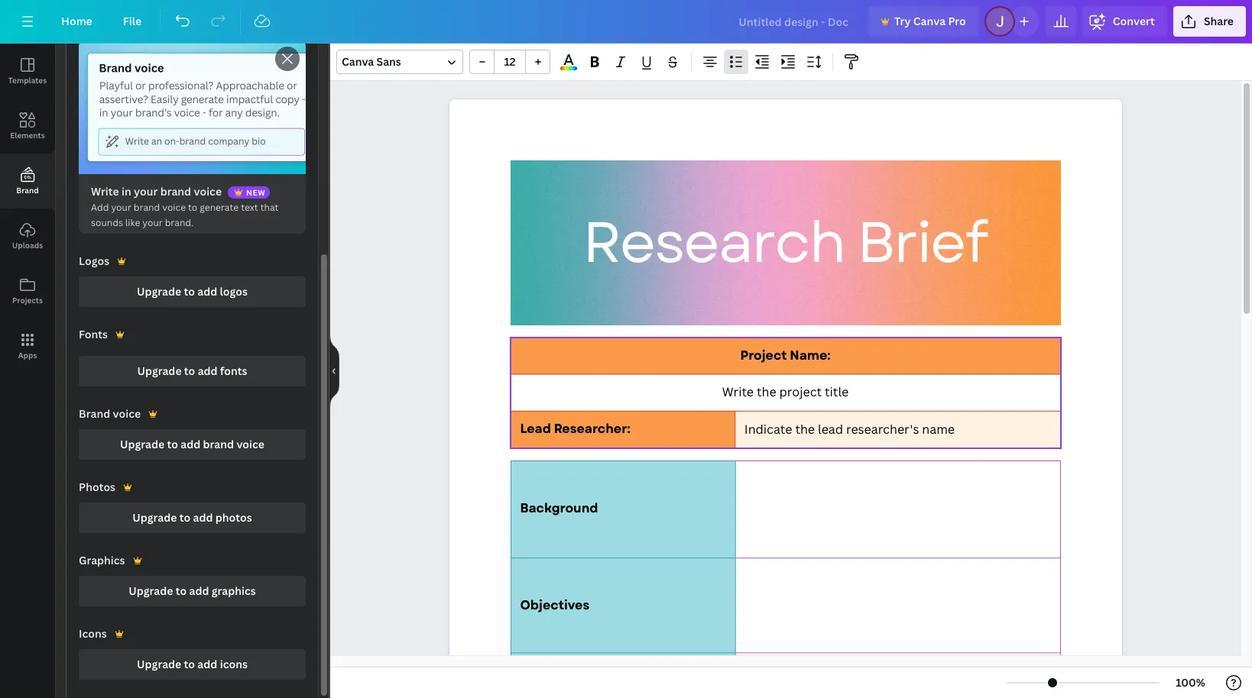 Task type: describe. For each thing, give the bounding box(es) containing it.
icons
[[79, 627, 107, 642]]

brand for your
[[160, 184, 191, 199]]

uploads button
[[0, 209, 55, 264]]

to for fonts
[[184, 364, 195, 379]]

upgrade to add brand voice button
[[79, 430, 306, 460]]

to for graphics
[[176, 584, 187, 599]]

upgrade to add icons button
[[79, 650, 306, 681]]

canva inside dropdown button
[[342, 54, 374, 69]]

100% button
[[1166, 671, 1216, 696]]

home link
[[49, 6, 105, 37]]

upgrade for upgrade to add brand voice
[[120, 437, 165, 452]]

elements
[[10, 130, 45, 141]]

to for photos
[[179, 511, 191, 525]]

logos
[[79, 254, 109, 268]]

apps button
[[0, 319, 55, 374]]

to for brand
[[167, 437, 178, 452]]

voice up upgrade to add brand voice
[[113, 407, 141, 421]]

voice inside button
[[237, 437, 265, 452]]

graphics
[[212, 584, 256, 599]]

convert
[[1113, 14, 1155, 28]]

none text field containing research brief
[[449, 99, 1122, 699]]

brand inside the add your brand voice to generate text that sounds like your brand.
[[134, 201, 160, 214]]

logos
[[220, 285, 248, 299]]

brand for brand
[[16, 185, 39, 196]]

upgrade to add logos button
[[79, 277, 306, 307]]

canva sans
[[342, 54, 401, 69]]

projects
[[12, 295, 43, 306]]

Design title text field
[[727, 6, 862, 37]]

brand for brand voice
[[79, 407, 110, 421]]

try canva pro
[[895, 14, 966, 28]]

project name:
[[741, 347, 831, 365]]

try canva pro button
[[869, 6, 979, 37]]

voice inside the add your brand voice to generate text that sounds like your brand.
[[162, 201, 186, 214]]

main menu bar
[[0, 0, 1252, 44]]

pro
[[948, 14, 966, 28]]

file button
[[111, 6, 154, 37]]

color range image
[[561, 67, 577, 70]]

that
[[260, 201, 279, 214]]

in
[[122, 184, 131, 199]]

add for graphics
[[189, 584, 209, 599]]

apps
[[18, 350, 37, 361]]



Task type: vqa. For each thing, say whether or not it's contained in the screenshot.


Task type: locate. For each thing, give the bounding box(es) containing it.
convert button
[[1083, 6, 1168, 37]]

2 vertical spatial your
[[142, 216, 163, 229]]

group
[[469, 50, 551, 74]]

add inside upgrade to add fonts button
[[198, 364, 218, 379]]

new
[[246, 188, 265, 198]]

upgrade for upgrade to add fonts
[[137, 364, 182, 379]]

templates button
[[0, 44, 55, 99]]

photos
[[215, 511, 252, 525]]

brand inside button
[[16, 185, 39, 196]]

projects button
[[0, 264, 55, 319]]

like
[[125, 216, 140, 229]]

voice up generate
[[194, 184, 222, 199]]

fonts
[[220, 364, 247, 379]]

templates
[[8, 75, 47, 86]]

canva
[[914, 14, 946, 28], [342, 54, 374, 69]]

brand button
[[0, 154, 55, 209]]

add left the photos
[[193, 511, 213, 525]]

your
[[134, 184, 158, 199], [111, 201, 131, 214], [142, 216, 163, 229]]

brand up uploads button
[[16, 185, 39, 196]]

add
[[91, 201, 109, 214]]

to inside button
[[167, 437, 178, 452]]

to inside the add your brand voice to generate text that sounds like your brand.
[[188, 201, 198, 214]]

upgrade to add graphics
[[129, 584, 256, 599]]

sounds
[[91, 216, 123, 229]]

to left the photos
[[179, 511, 191, 525]]

add left fonts
[[198, 364, 218, 379]]

upgrade to add logos
[[137, 285, 248, 299]]

name:
[[790, 347, 831, 365]]

add for brand
[[181, 437, 201, 452]]

add inside upgrade to add icons button
[[198, 658, 217, 672]]

upgrade to add graphics button
[[79, 577, 306, 607]]

canva inside button
[[914, 14, 946, 28]]

add your brand voice to generate text that sounds like your brand.
[[91, 201, 279, 229]]

to left fonts
[[184, 364, 195, 379]]

uploads
[[12, 240, 43, 251]]

share
[[1204, 14, 1234, 28]]

photos
[[79, 480, 116, 495]]

write in your brand voice
[[91, 184, 222, 199]]

text
[[241, 201, 258, 214]]

to inside button
[[184, 364, 195, 379]]

add inside upgrade to add brand voice button
[[181, 437, 201, 452]]

sans
[[377, 54, 401, 69]]

upgrade to add fonts button
[[79, 356, 306, 387]]

upgrade for upgrade to add graphics
[[129, 584, 173, 599]]

to inside 'button'
[[176, 584, 187, 599]]

to left the icons at the left of page
[[184, 658, 195, 672]]

elements button
[[0, 99, 55, 154]]

add for icons
[[198, 658, 217, 672]]

share button
[[1174, 6, 1246, 37]]

brand.
[[165, 216, 194, 229]]

brand up the photos
[[203, 437, 234, 452]]

canva left sans
[[342, 54, 374, 69]]

voice up the photos
[[237, 437, 265, 452]]

upgrade
[[137, 285, 181, 299], [137, 364, 182, 379], [120, 437, 165, 452], [132, 511, 177, 525], [129, 584, 173, 599], [137, 658, 181, 672]]

1 vertical spatial brand
[[79, 407, 110, 421]]

0 horizontal spatial brand
[[16, 185, 39, 196]]

2 vertical spatial brand
[[203, 437, 234, 452]]

0 vertical spatial canva
[[914, 14, 946, 28]]

to
[[188, 201, 198, 214], [184, 285, 195, 299], [184, 364, 195, 379], [167, 437, 178, 452], [179, 511, 191, 525], [176, 584, 187, 599], [184, 658, 195, 672]]

brand voice
[[79, 407, 141, 421]]

brief
[[857, 202, 987, 284]]

1 vertical spatial your
[[111, 201, 131, 214]]

upgrade inside button
[[120, 437, 165, 452]]

add left graphics
[[189, 584, 209, 599]]

add down upgrade to add fonts button
[[181, 437, 201, 452]]

add inside upgrade to add logos button
[[198, 285, 217, 299]]

upgrade to add icons
[[137, 658, 248, 672]]

to up brand.
[[188, 201, 198, 214]]

generate
[[200, 201, 239, 214]]

brand up photos
[[79, 407, 110, 421]]

graphics
[[79, 554, 125, 568]]

canva right 'try'
[[914, 14, 946, 28]]

None text field
[[449, 99, 1122, 699]]

0 vertical spatial brand
[[16, 185, 39, 196]]

Project Name: text field
[[520, 347, 1051, 365]]

upgrade inside 'button'
[[129, 584, 173, 599]]

to left graphics
[[176, 584, 187, 599]]

1 horizontal spatial canva
[[914, 14, 946, 28]]

– – number field
[[499, 54, 521, 69]]

1 vertical spatial brand
[[134, 201, 160, 214]]

upgrade for upgrade to add logos
[[137, 285, 181, 299]]

add left logos
[[198, 285, 217, 299]]

0 horizontal spatial canva
[[342, 54, 374, 69]]

your right in
[[134, 184, 158, 199]]

add inside upgrade to add photos button
[[193, 511, 213, 525]]

1 horizontal spatial brand
[[79, 407, 110, 421]]

upgrade to add brand voice
[[120, 437, 265, 452]]

upgrade inside button
[[137, 364, 182, 379]]

brand
[[160, 184, 191, 199], [134, 201, 160, 214], [203, 437, 234, 452]]

add
[[198, 285, 217, 299], [198, 364, 218, 379], [181, 437, 201, 452], [193, 511, 213, 525], [189, 584, 209, 599], [198, 658, 217, 672]]

write
[[91, 184, 119, 199]]

upgrade to add fonts
[[137, 364, 247, 379]]

voice
[[194, 184, 222, 199], [162, 201, 186, 214], [113, 407, 141, 421], [237, 437, 265, 452]]

icons
[[220, 658, 248, 672]]

0 vertical spatial your
[[134, 184, 158, 199]]

research brief
[[583, 202, 987, 284]]

fonts
[[79, 327, 108, 342]]

research
[[583, 202, 845, 284]]

100%
[[1176, 676, 1206, 690]]

brand inside upgrade to add brand voice button
[[203, 437, 234, 452]]

brand
[[16, 185, 39, 196], [79, 407, 110, 421]]

side panel tab list
[[0, 44, 55, 374]]

canva sans button
[[336, 50, 463, 74]]

upgrade for upgrade to add icons
[[137, 658, 181, 672]]

upgrade to add photos
[[132, 511, 252, 525]]

1 vertical spatial canva
[[342, 54, 374, 69]]

to down upgrade to add fonts button
[[167, 437, 178, 452]]

file
[[123, 14, 142, 28]]

home
[[61, 14, 92, 28]]

add left the icons at the left of page
[[198, 658, 217, 672]]

to for icons
[[184, 658, 195, 672]]

add inside upgrade to add graphics 'button'
[[189, 584, 209, 599]]

0 vertical spatial brand
[[160, 184, 191, 199]]

add for photos
[[193, 511, 213, 525]]

to left logos
[[184, 285, 195, 299]]

voice up brand.
[[162, 201, 186, 214]]

project
[[741, 347, 787, 365]]

brand up the add your brand voice to generate text that sounds like your brand.
[[160, 184, 191, 199]]

upgrade for upgrade to add photos
[[132, 511, 177, 525]]

to for logos
[[184, 285, 195, 299]]

upgrade to add photos button
[[79, 503, 306, 534]]

brand voice example usage image
[[79, 41, 306, 174]]

brand down write in your brand voice
[[134, 201, 160, 214]]

hide image
[[330, 335, 340, 408]]

add for logos
[[198, 285, 217, 299]]

try
[[895, 14, 911, 28]]

your right 'like'
[[142, 216, 163, 229]]

brand for add
[[203, 437, 234, 452]]

your down in
[[111, 201, 131, 214]]

add for fonts
[[198, 364, 218, 379]]



